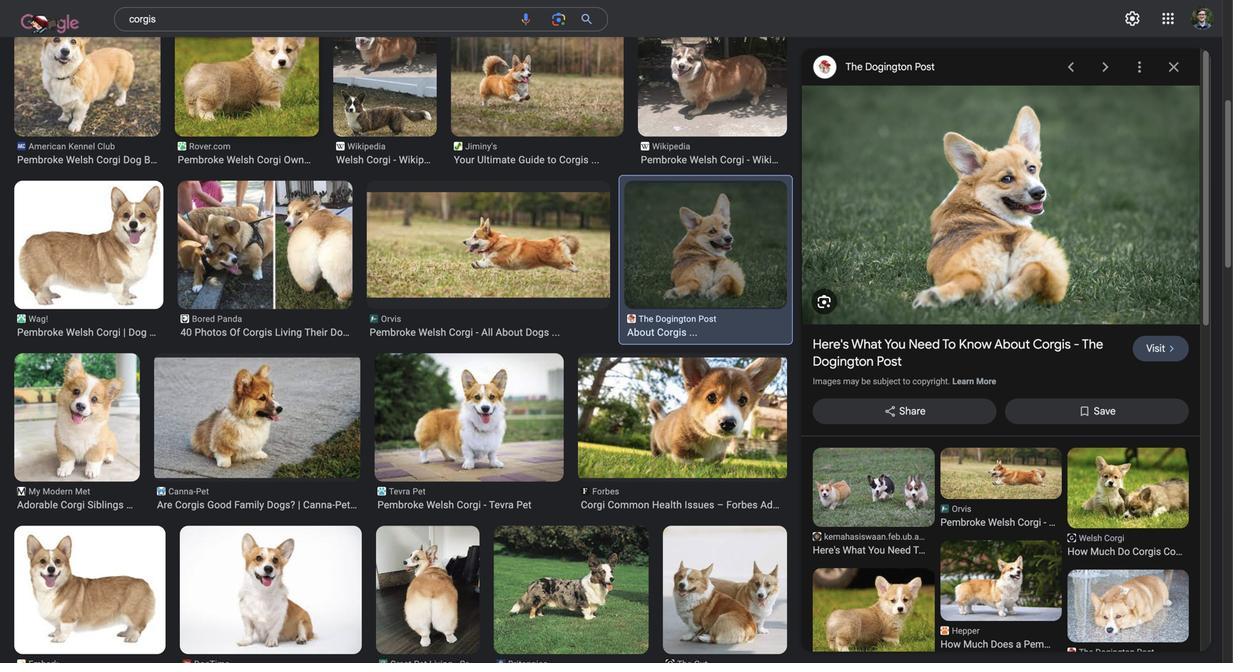 Task type: vqa. For each thing, say whether or not it's contained in the screenshot.


Task type: locate. For each thing, give the bounding box(es) containing it.
2 horizontal spatial |
[[1118, 517, 1120, 529]]

welsh corgi - wikipedia
[[336, 154, 444, 166]]

wikipedia inside pembroke welsh corgi - wikipedia element
[[753, 154, 797, 166]]

corgi
[[96, 154, 121, 166], [257, 154, 281, 166], [367, 154, 391, 166], [720, 154, 745, 166], [96, 327, 121, 339], [449, 327, 473, 339], [61, 500, 85, 512], [457, 500, 481, 512], [581, 500, 605, 512], [1018, 517, 1042, 529], [1105, 534, 1125, 544], [1192, 546, 1216, 558]]

0 horizontal spatial the dogington post link
[[813, 54, 1049, 80]]

corgi common health issues – forbes advisor image
[[573, 358, 787, 479]]

here's what you need to know about corgis - the dogington post image
[[802, 86, 1200, 325], [606, 183, 813, 308], [1068, 570, 1189, 643]]

0 vertical spatial the dogington post link
[[813, 54, 1049, 80]]

0 horizontal spatial orvis
[[381, 314, 401, 324]]

2 vertical spatial orvis
[[1123, 517, 1145, 529]]

canna-
[[168, 487, 196, 497], [303, 500, 335, 512]]

dog
[[123, 154, 142, 166], [129, 327, 147, 339]]

0 horizontal spatial dogs
[[526, 327, 549, 339]]

copyright.
[[913, 377, 951, 387]]

list item
[[14, 527, 167, 664], [175, 527, 368, 664], [376, 527, 480, 664], [492, 527, 653, 664], [662, 527, 790, 664]]

0 vertical spatial breed
[[144, 154, 171, 166]]

all inside pembroke welsh corgi - all about dogs | orvis list item
[[1049, 517, 1061, 529]]

forbes right –
[[727, 500, 758, 512]]

save button
[[1006, 399, 1189, 425]]

10 things only pembroke welsh corgi owners understand element
[[178, 154, 329, 167]]

living
[[275, 327, 302, 339]]

dorky
[[331, 327, 357, 339]]

pembroke
[[17, 154, 63, 166], [178, 154, 224, 166], [641, 154, 687, 166], [17, 327, 63, 339], [370, 327, 416, 339], [378, 500, 424, 512], [941, 517, 986, 529]]

to inside so, you want a corgi: your ultimate guide to corgis – jiminy's element
[[548, 154, 557, 166]]

adorable corgi siblings look like ... list item
[[14, 354, 181, 512]]

pembroke welsh corgi - wikipedia list item
[[631, 8, 802, 167]]

corgi common health issues – forbes advisor
[[581, 500, 795, 512]]

kemahasiswaan.feb.ub.ac.id list
[[813, 448, 935, 664]]

pet
[[196, 487, 209, 497], [413, 487, 426, 497], [517, 500, 532, 512]]

pembroke welsh corgi - all about dogs | orvis image for pembroke welsh corgi - all about dogs | orvis
[[941, 448, 1062, 500]]

pembroke welsh corgi - all about dogs | orvis element inside pembroke welsh corgi - all about dogs ... list item
[[370, 327, 608, 339]]

sarah ferguson posts queen's corgis, proving they are alive image
[[662, 527, 790, 655]]

ultimate
[[478, 154, 516, 166]]

search by image image
[[550, 11, 568, 28]]

common
[[608, 500, 650, 512]]

the dogington post link inside how much do corgis cost - corgi guid list
[[1068, 647, 1189, 664]]

... inside so, you want a corgi: your ultimate guide to corgis – jiminy's element
[[592, 154, 600, 166]]

corgis inside 'list item'
[[175, 500, 205, 512]]

1 horizontal spatial orvis
[[952, 505, 972, 515]]

about inside pembroke welsh corgi - all about dogs | orvis list item
[[1063, 517, 1090, 529]]

kemahasiswaan.feb.ub.ac.id list item
[[813, 448, 935, 563]]

0 vertical spatial pembroke welsh corgi - all about dogs | orvis image
[[367, 192, 612, 298]]

1 horizontal spatial pembroke welsh corgi - all about dogs | orvis image
[[941, 448, 1062, 500]]

subject
[[873, 377, 901, 387]]

breed left the 40
[[149, 327, 176, 339]]

are corgis good family dogs? | canna-pet® list item
[[148, 354, 363, 512]]

0 vertical spatial canna-
[[168, 487, 196, 497]]

issues
[[685, 500, 715, 512]]

wag!
[[29, 314, 48, 324]]

pembroke for pembroke welsh corgi - wikipedia
[[641, 154, 687, 166]]

- inside here's what you need to know about corgis - the dogington post
[[1074, 337, 1080, 353]]

... inside pembroke welsh corgi | dog breed facts and information - wag! dog walking element
[[206, 327, 215, 339]]

2 horizontal spatial orvis
[[1123, 517, 1145, 529]]

adorable
[[17, 500, 58, 512]]

Search text field
[[129, 7, 510, 31]]

0 horizontal spatial pembroke welsh corgi - all about dogs | orvis element
[[370, 327, 608, 339]]

welsh for pembroke welsh corgi - all about dogs ...
[[419, 327, 447, 339]]

corgi inside 'list item'
[[581, 500, 605, 512]]

0 vertical spatial pembroke welsh corgi - all about dogs | orvis element
[[370, 327, 608, 339]]

0 vertical spatial tevra
[[389, 487, 411, 497]]

1 vertical spatial 10 things only pembroke welsh corgi owners understand image
[[813, 569, 935, 664]]

the dogington post for "the dogington post" list item
[[1079, 648, 1155, 658]]

pembroke inside 'list item'
[[378, 500, 424, 512]]

all for ...
[[482, 327, 493, 339]]

of
[[230, 327, 240, 339]]

0 vertical spatial orvis
[[381, 314, 401, 324]]

0 horizontal spatial |
[[123, 327, 126, 339]]

the dogington post link
[[813, 54, 1049, 80], [1068, 647, 1189, 664]]

0 vertical spatial |
[[123, 327, 126, 339]]

0 vertical spatial to
[[548, 154, 557, 166]]

... inside 40 photos of corgis living their dorky lives, as shared in this online  group | bored panda element
[[359, 327, 368, 339]]

hepper
[[952, 627, 980, 637]]

how much does a pembroke welsh corgi cost? 2023 price guide | hepper image
[[941, 541, 1062, 622]]

pembroke welsh corgi | dog breed facts ...
[[17, 327, 215, 339]]

None search field
[[0, 2, 608, 37]]

0 horizontal spatial 10 things only pembroke welsh corgi owners understand image
[[166, 8, 328, 137]]

bored
[[192, 314, 215, 324]]

-
[[394, 154, 396, 166], [747, 154, 750, 166], [476, 327, 479, 339], [1074, 337, 1080, 353], [484, 500, 487, 512], [1044, 517, 1047, 529], [1187, 546, 1190, 558]]

orvis inside pembroke welsh corgi - all about dogs ... list item
[[381, 314, 401, 324]]

met
[[75, 487, 90, 497]]

1 vertical spatial pembroke welsh corgi - all about dogs | orvis image
[[941, 448, 1062, 500]]

images may be subject to copyright. learn more
[[813, 377, 997, 387]]

pet for corgis
[[196, 487, 209, 497]]

pembroke for pembroke welsh corgi - tevra pet
[[378, 500, 424, 512]]

40
[[181, 327, 192, 339]]

their
[[305, 327, 328, 339]]

0 horizontal spatial forbes
[[593, 487, 620, 497]]

about corgis ... list item
[[606, 181, 813, 339]]

0 horizontal spatial pet
[[196, 487, 209, 497]]

| left the 40
[[123, 327, 126, 339]]

to right subject
[[903, 377, 911, 387]]

pembroke welsh corgi - wikipedia image
[[631, 8, 802, 137]]

10 things only pembroke welsh corgi owners understand image
[[166, 8, 328, 137], [813, 569, 935, 664]]

need
[[909, 337, 940, 353]]

post inside 'about corgis ...' list item
[[699, 314, 717, 324]]

1 horizontal spatial |
[[298, 500, 301, 512]]

the dogington post inside list item
[[1079, 648, 1155, 658]]

welsh inside 'list item'
[[427, 500, 454, 512]]

more actions for this result image
[[1126, 53, 1154, 81]]

| right dogs?
[[298, 500, 301, 512]]

what
[[852, 337, 882, 353]]

orvis for pembroke welsh corgi - all about dogs | orvis
[[952, 505, 972, 515]]

kennel
[[68, 142, 95, 152]]

about inside pembroke welsh corgi - all about dogs ... list item
[[496, 327, 523, 339]]

0 vertical spatial 10 things only pembroke welsh corgi owners understand image
[[166, 8, 328, 137]]

look
[[126, 500, 149, 512]]

advisor
[[761, 500, 795, 512]]

5 list item from the left
[[662, 527, 790, 664]]

pembroke welsh corgi owners ... list item
[[166, 8, 329, 167]]

pembroke welsh corgi dog breed information
[[17, 154, 227, 166]]

1 vertical spatial all
[[1049, 517, 1061, 529]]

all inside pembroke welsh corgi - all about dogs ... list item
[[482, 327, 493, 339]]

adorable corgi siblings look like ...
[[17, 500, 181, 512]]

1 vertical spatial pembroke welsh corgi - all about dogs | orvis element
[[941, 517, 1145, 530]]

0 vertical spatial dogs
[[526, 327, 549, 339]]

pembroke welsh corgi dog breed information list item
[[0, 8, 227, 167]]

breed left information
[[144, 154, 171, 166]]

forbes up common
[[593, 487, 620, 497]]

orvis for pembroke welsh corgi - all about dogs ...
[[381, 314, 401, 324]]

1 vertical spatial dogs
[[1092, 517, 1115, 529]]

breed
[[144, 154, 171, 166], [149, 327, 176, 339]]

0 horizontal spatial all
[[482, 327, 493, 339]]

the dogington post
[[846, 61, 935, 73], [639, 314, 717, 324], [1079, 648, 1155, 658]]

canna- right dogs?
[[303, 500, 335, 512]]

about corgis ...
[[628, 327, 698, 339]]

orvis
[[381, 314, 401, 324], [952, 505, 972, 515], [1123, 517, 1145, 529]]

0 vertical spatial forbes
[[593, 487, 620, 497]]

the inside 'about corgis ...' list item
[[639, 314, 654, 324]]

the inside list item
[[1079, 648, 1094, 658]]

about
[[496, 327, 523, 339], [628, 327, 655, 339], [995, 337, 1031, 353], [1063, 517, 1090, 529]]

1 vertical spatial |
[[298, 500, 301, 512]]

0 vertical spatial all
[[482, 327, 493, 339]]

celebrating agnès varda image
[[17, 11, 83, 35]]

| inside 'list item'
[[298, 500, 301, 512]]

1 horizontal spatial dogs
[[1092, 517, 1115, 529]]

to
[[548, 154, 557, 166], [903, 377, 911, 387]]

... inside 10 things only pembroke welsh corgi owners understand element
[[321, 154, 329, 166]]

learn
[[953, 377, 975, 387]]

1 vertical spatial the dogington post link
[[1068, 647, 1189, 664]]

2 vertical spatial the dogington post
[[1079, 648, 1155, 658]]

are
[[157, 500, 173, 512]]

0 vertical spatial dog
[[123, 154, 142, 166]]

1 vertical spatial to
[[903, 377, 911, 387]]

post
[[915, 61, 935, 73], [699, 314, 717, 324], [877, 354, 902, 370], [1137, 648, 1155, 658]]

the dogington post inside 'about corgis ...' list item
[[639, 314, 717, 324]]

1 vertical spatial dog
[[129, 327, 147, 339]]

0 horizontal spatial the dogington post
[[639, 314, 717, 324]]

0 horizontal spatial pembroke welsh corgi - all about dogs | orvis image
[[367, 192, 612, 298]]

pembroke for pembroke welsh corgi - all about dogs | orvis
[[941, 517, 986, 529]]

1 vertical spatial orvis
[[952, 505, 972, 515]]

1 horizontal spatial pet
[[413, 487, 426, 497]]

...
[[321, 154, 329, 166], [592, 154, 600, 166], [206, 327, 215, 339], [359, 327, 368, 339], [552, 327, 560, 339], [690, 327, 698, 339], [173, 500, 181, 512]]

0 horizontal spatial tevra
[[389, 487, 411, 497]]

| up welsh corgi
[[1118, 517, 1120, 529]]

welsh for pembroke welsh corgi | dog breed facts ...
[[66, 327, 94, 339]]

pembroke welsh corgi - all about dogs | orvis image inside list
[[367, 192, 612, 298]]

pembroke welsh corgi - all about dogs | orvis element
[[370, 327, 608, 339], [941, 517, 1145, 530]]

welsh corgi - wikipedia element
[[336, 154, 444, 167]]

|
[[123, 327, 126, 339], [298, 500, 301, 512], [1118, 517, 1120, 529]]

share button
[[813, 399, 997, 425]]

corgis
[[559, 154, 589, 166], [243, 327, 273, 339], [657, 327, 687, 339], [1033, 337, 1071, 353], [175, 500, 205, 512], [1133, 546, 1162, 558]]

pembroke welsh corgi - all about dogs | orvis image
[[367, 192, 612, 298], [941, 448, 1062, 500]]

1 horizontal spatial 10 things only pembroke welsh corgi owners understand image
[[813, 569, 935, 664]]

how much do corgis cost - corgi guid
[[1068, 546, 1234, 558]]

here's what you need to know about corgis - the dogington post
[[813, 337, 1104, 370]]

1 horizontal spatial the dogington post link
[[1068, 647, 1189, 664]]

the
[[846, 61, 863, 73], [639, 314, 654, 324], [1082, 337, 1104, 353], [1079, 648, 1094, 658]]

your ultimate guide to corgis ...
[[454, 154, 600, 166]]

pembroke welsh corgi - all about dogs ... list item
[[367, 181, 612, 339]]

pembroke welsh corgi - all about dogs ...
[[370, 327, 560, 339]]

pet inside 'list item'
[[196, 487, 209, 497]]

2 horizontal spatial the dogington post
[[1079, 648, 1155, 658]]

1 vertical spatial canna-
[[303, 500, 335, 512]]

forbes
[[593, 487, 620, 497], [727, 500, 758, 512]]

the dogington post list item
[[1068, 570, 1189, 664]]

welsh corgi | herding, companion, loyal | britannica image
[[492, 527, 653, 655]]

pembroke welsh corgi - all about dogs | orvis image inside pembroke welsh corgi - all about dogs | orvis list item
[[941, 448, 1062, 500]]

welsh inside "list item"
[[336, 154, 364, 166]]

1 horizontal spatial canna-
[[303, 500, 335, 512]]

here's
[[813, 337, 849, 353]]

pembroke welsh corgi - tevra pet list item
[[373, 354, 566, 512]]

so, you want a corgi: your ultimate guide to corgis – jiminy's image
[[441, 8, 634, 137]]

to right guide
[[548, 154, 557, 166]]

pembroke welsh corgi - all about dogs | orvis element containing pembroke welsh corgi - all about dogs | orvis
[[941, 517, 1145, 530]]

pembroke welsh corgis: dog breed info, photos, common names, and more —  embarkvet image
[[14, 527, 167, 655]]

pembroke welsh corgi - all about dogs | orvis element containing pembroke welsh corgi - all about dogs ...
[[370, 327, 608, 339]]

1 horizontal spatial pembroke welsh corgi - all about dogs | orvis element
[[941, 517, 1145, 530]]

welsh
[[66, 154, 94, 166], [227, 154, 254, 166], [336, 154, 364, 166], [690, 154, 718, 166], [66, 327, 94, 339], [419, 327, 447, 339], [427, 500, 454, 512], [989, 517, 1016, 529], [1079, 534, 1103, 544]]

canna-pet
[[168, 487, 209, 497]]

are corgis good family dogs? | canna-pet® element
[[157, 499, 359, 512]]

20 fluffy corgi pictures you need in your life - great pet living image
[[376, 527, 480, 658]]

canna- up are
[[168, 487, 196, 497]]

0 horizontal spatial to
[[548, 154, 557, 166]]

pembroke welsh corgi owners ...
[[178, 154, 329, 166]]

share
[[900, 405, 926, 418]]

pembroke welsh corgi - tevra pet
[[378, 500, 532, 512]]

dogs
[[526, 327, 549, 339], [1092, 517, 1115, 529]]

1 vertical spatial the dogington post
[[639, 314, 717, 324]]

pembroke welsh corgi dog breed information image
[[0, 8, 181, 137]]

panda
[[217, 314, 242, 324]]

like
[[151, 500, 170, 512]]

about inside here's what you need to know about corgis - the dogington post element
[[628, 327, 655, 339]]

may
[[844, 377, 860, 387]]

corgi inside 'list item'
[[457, 500, 481, 512]]

dogington
[[866, 61, 913, 73], [656, 314, 697, 324], [813, 354, 874, 370], [1096, 648, 1135, 658]]

welsh for pembroke welsh corgi - wikipedia
[[690, 154, 718, 166]]

pembroke welsh corgi - wikipedia
[[641, 154, 797, 166]]

1 horizontal spatial all
[[1049, 517, 1061, 529]]

pembroke welsh corgi - wikipedia element
[[641, 154, 797, 167]]

1 vertical spatial tevra
[[489, 500, 514, 512]]

- inside "list item"
[[394, 154, 396, 166]]

pembroke welsh corgi | dog breed facts and information - wag! dog walking image
[[14, 181, 164, 310]]

1 vertical spatial forbes
[[727, 500, 758, 512]]

list
[[0, 8, 813, 664]]

post inside list item
[[1137, 648, 1155, 658]]

all
[[482, 327, 493, 339], [1049, 517, 1061, 529]]

0 vertical spatial the dogington post
[[846, 61, 935, 73]]



Task type: describe. For each thing, give the bounding box(es) containing it.
information
[[173, 154, 227, 166]]

wikipedia inside welsh corgi - wikipedia element
[[399, 154, 444, 166]]

pembroke for pembroke welsh corgi | dog breed facts ...
[[17, 327, 63, 339]]

... inside adorable corgi siblings look like fluffy balls of happiness element
[[173, 500, 181, 512]]

how
[[1068, 546, 1088, 558]]

4 list item from the left
[[492, 527, 653, 664]]

welsh corgi
[[1079, 534, 1125, 544]]

welsh for pembroke welsh corgi owners ...
[[227, 154, 254, 166]]

rover.com
[[189, 142, 231, 152]]

welsh for pembroke welsh corgi - tevra pet
[[427, 500, 454, 512]]

club
[[97, 142, 115, 152]]

40 photos of corgis living their dorky ...
[[181, 327, 368, 339]]

pet®
[[335, 500, 359, 512]]

welsh corgi - wikipedia image
[[333, 8, 437, 147]]

american
[[29, 142, 66, 152]]

my
[[29, 487, 40, 497]]

pembroke for pembroke welsh corgi - all about dogs ...
[[370, 327, 416, 339]]

your
[[454, 154, 475, 166]]

40 photos of corgis living their dorky lives, as shared in this online  group | bored panda element
[[181, 327, 368, 339]]

2 list item from the left
[[175, 527, 368, 664]]

3 list item from the left
[[376, 527, 480, 664]]

learn more link
[[953, 377, 997, 387]]

0 horizontal spatial canna-
[[168, 487, 196, 497]]

pembroke for pembroke welsh corgi owners ...
[[178, 154, 224, 166]]

here's what you need to know about corgis - the dogington post image for "the dogington post" list item
[[1068, 570, 1189, 643]]

guid
[[1219, 546, 1234, 558]]

be
[[862, 377, 871, 387]]

pembroke welsh corgi - all about dogs | orvis element for pembroke welsh corgi - all about dogs | orvis list item
[[941, 517, 1145, 530]]

guide
[[519, 154, 545, 166]]

kemahasiswaan.feb.ub.ac.id link
[[813, 532, 935, 563]]

more
[[977, 377, 997, 387]]

pembroke welsh corgi - all about dogs | orvis
[[941, 517, 1145, 529]]

visit link
[[1133, 336, 1189, 362]]

adorable corgi siblings look like fluffy balls of happiness image
[[14, 354, 143, 482]]

how much do corgis cost - corgi guid list item
[[1068, 448, 1234, 565]]

the twelve breeds of christmas: pembroke welsh corgi - tevra pet element
[[378, 499, 561, 512]]

1 horizontal spatial to
[[903, 377, 911, 387]]

pembroke welsh corgi | dog breed facts ... list item
[[14, 181, 215, 339]]

much
[[1091, 546, 1116, 558]]

here's what you need to know about corgis - the dogington post link
[[813, 336, 1122, 370]]

dogs for |
[[1092, 517, 1115, 529]]

american kennel club
[[29, 142, 115, 152]]

pet for welsh
[[413, 487, 426, 497]]

siblings
[[88, 500, 124, 512]]

modern
[[43, 487, 73, 497]]

corgi inside "list item"
[[367, 154, 391, 166]]

corgis inside here's what you need to know about corgis - the dogington post
[[1033, 337, 1071, 353]]

dogington inside here's what you need to know about corgis - the dogington post
[[813, 354, 874, 370]]

10 things only pembroke welsh corgi owners understand image inside pembroke welsh corgi owners ... list item
[[166, 8, 328, 137]]

save
[[1094, 405, 1116, 418]]

how much do corgis cost - corgi guid list
[[1068, 448, 1234, 664]]

are corgis good family dogs? | canna-pet® image
[[148, 358, 363, 479]]

welsh for pembroke welsh corgi dog breed information
[[66, 154, 94, 166]]

visit
[[1147, 343, 1166, 355]]

- inside 'list item'
[[484, 500, 487, 512]]

do
[[1118, 546, 1131, 558]]

images
[[813, 377, 841, 387]]

pembroke welsh corgi | dog breed facts and information - wag! dog walking element
[[17, 327, 215, 339]]

how much do corgis cost - corgi guide element
[[1068, 546, 1234, 559]]

welsh inside how much do corgis cost - corgi guid list item
[[1079, 534, 1103, 544]]

pembroke welsh corgi dog breed information & characteristics image
[[175, 527, 368, 655]]

the dogington post for 'about corgis ...' list item
[[639, 314, 717, 324]]

dogs?
[[267, 500, 295, 512]]

list containing pembroke welsh corgi dog breed information
[[0, 8, 813, 664]]

40 photos of corgis living their dorky ... list item
[[178, 181, 371, 339]]

1 horizontal spatial forbes
[[727, 500, 758, 512]]

quick settings image
[[1124, 10, 1142, 27]]

the twelve breeds of christmas: pembroke welsh corgi - tevra pet image
[[373, 354, 566, 482]]

hepper list item
[[941, 541, 1062, 657]]

corgi common health issues – forbes advisor element
[[581, 499, 795, 512]]

know
[[959, 337, 992, 353]]

40 photos of corgis living their dorky lives, as shared in this online  group | bored panda image
[[178, 181, 371, 309]]

here's what you need to know about corgis - the dogington post element
[[628, 327, 785, 339]]

here's what you need to know about corgis the dogington, 47% off element
[[813, 545, 930, 557]]

kemahasiswaan.feb.ub.ac.id
[[825, 532, 933, 542]]

pembroke for pembroke welsh corgi dog breed information
[[17, 154, 63, 166]]

pembroke welsh corgi - all about dogs | orvis list
[[941, 448, 1145, 664]]

corgi common health issues – forbes advisor list item
[[573, 354, 795, 512]]

how much do corgis cost - corgi guide image
[[1068, 448, 1189, 529]]

pembroke welsh corgi - all about dogs | orvis list item
[[941, 448, 1145, 535]]

cost
[[1164, 546, 1185, 558]]

1 horizontal spatial tevra
[[489, 500, 514, 512]]

you
[[885, 337, 906, 353]]

welsh corgi - wikipedia list item
[[333, 8, 444, 167]]

dogington inside 'about corgis ...' list item
[[656, 314, 697, 324]]

your ultimate guide to corgis ... list item
[[441, 8, 634, 167]]

dogington inside list item
[[1096, 648, 1135, 658]]

1 list item from the left
[[14, 527, 167, 664]]

are corgis good family dogs? | canna-pet®
[[157, 500, 359, 512]]

2 vertical spatial |
[[1118, 517, 1120, 529]]

adorable corgi siblings look like fluffy balls of happiness element
[[17, 499, 181, 512]]

... inside here's what you need to know about corgis - the dogington post element
[[690, 327, 698, 339]]

family
[[234, 500, 264, 512]]

about inside here's what you need to know about corgis - the dogington post
[[995, 337, 1031, 353]]

pembroke welsh corgi dog breed information element
[[17, 154, 227, 167]]

tevra pet
[[389, 487, 426, 497]]

my modern met
[[29, 487, 90, 497]]

... inside pembroke welsh corgi - all about dogs | orvis element
[[552, 327, 560, 339]]

welsh for pembroke welsh corgi - all about dogs | orvis
[[989, 517, 1016, 529]]

so, you want a corgi: your ultimate guide to corgis – jiminy's element
[[454, 154, 621, 167]]

how much does a pembroke welsh corgi cost? 2023 price guide | hepper element
[[941, 639, 1057, 652]]

1 horizontal spatial the dogington post
[[846, 61, 935, 73]]

–
[[717, 500, 724, 512]]

here's what you need to know about corgis the dogington, 47% off image
[[813, 448, 935, 527]]

photos
[[195, 327, 227, 339]]

owners
[[284, 154, 319, 166]]

the inside here's what you need to know about corgis - the dogington post
[[1082, 337, 1104, 353]]

facts
[[179, 327, 204, 339]]

good
[[207, 500, 232, 512]]

dogs for ...
[[526, 327, 549, 339]]

jiminy's
[[465, 142, 497, 152]]

hepper link
[[941, 626, 1062, 657]]

here's what you need to know about corgis - the dogington post image for 'about corgis ...' list item
[[606, 183, 813, 308]]

pembroke welsh corgi - all about dogs | orvis element for pembroke welsh corgi - all about dogs ... list item
[[370, 327, 608, 339]]

post inside here's what you need to know about corgis - the dogington post
[[877, 354, 902, 370]]

1 vertical spatial breed
[[149, 327, 176, 339]]

to
[[943, 337, 956, 353]]

all for |
[[1049, 517, 1061, 529]]

health
[[652, 500, 682, 512]]

pembroke welsh corgi - all about dogs | orvis image for pembroke welsh corgi - all about dogs ...
[[367, 192, 612, 298]]

2 horizontal spatial pet
[[517, 500, 532, 512]]

bored panda
[[192, 314, 242, 324]]



